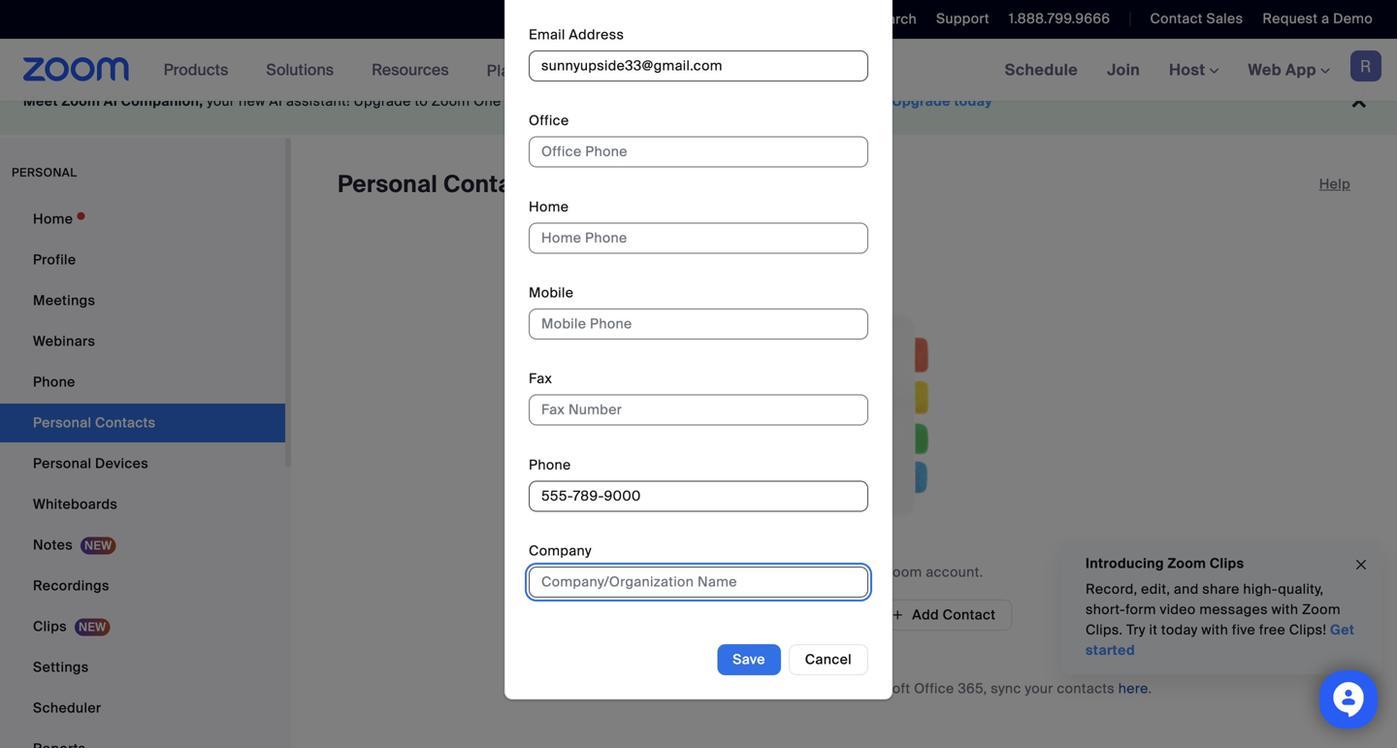 Task type: locate. For each thing, give the bounding box(es) containing it.
try
[[1127, 621, 1146, 639]]

access
[[585, 92, 632, 110]]

0 horizontal spatial upgrade
[[354, 92, 411, 110]]

1 vertical spatial contact
[[943, 606, 996, 624]]

personal
[[12, 165, 77, 180]]

profile
[[33, 251, 76, 269]]

ai down zoom logo
[[104, 92, 117, 110]]

to left one
[[415, 92, 428, 110]]

1 horizontal spatial your
[[852, 563, 880, 581]]

1 vertical spatial and
[[1174, 580, 1199, 598]]

contacts right no
[[728, 563, 786, 581]]

to
[[415, 92, 428, 110], [636, 92, 649, 110], [835, 563, 848, 581]]

contacts
[[728, 563, 786, 581], [1057, 680, 1115, 698]]

upgrade right cost.
[[892, 92, 951, 110]]

Phone text field
[[529, 481, 869, 512]]

office down get
[[529, 112, 569, 130]]

started
[[1086, 641, 1135, 659]]

contacts down started
[[1057, 680, 1115, 698]]

contact right add
[[943, 606, 996, 624]]

sync
[[991, 680, 1022, 698]]

with
[[1272, 601, 1299, 619], [1202, 621, 1229, 639]]

and up 'video'
[[1174, 580, 1199, 598]]

0 horizontal spatial personal
[[33, 455, 92, 473]]

pro
[[505, 92, 527, 110]]

ai
[[104, 92, 117, 110], [269, 92, 283, 110], [653, 92, 666, 110]]

2 ai from the left
[[269, 92, 283, 110]]

1.888.799.9666 button
[[994, 0, 1115, 39], [1009, 10, 1111, 28]]

calendar,
[[614, 680, 676, 698]]

request a demo
[[1263, 10, 1373, 28]]

support
[[936, 10, 990, 28]]

to right access
[[636, 92, 649, 110]]

google
[[562, 680, 610, 698]]

dialog
[[505, 0, 893, 700]]

upgrade today link
[[892, 92, 993, 110]]

1 vertical spatial personal
[[33, 455, 92, 473]]

zoom up add "image"
[[884, 563, 922, 581]]

2 vertical spatial and
[[819, 680, 844, 698]]

1 vertical spatial your
[[852, 563, 880, 581]]

0 vertical spatial and
[[531, 92, 556, 110]]

personal inside menu
[[33, 455, 92, 473]]

microsoft down save button
[[680, 680, 743, 698]]

0 vertical spatial today
[[954, 92, 993, 110]]

save
[[733, 651, 765, 669]]

no
[[767, 92, 783, 110]]

0 vertical spatial your
[[207, 92, 235, 110]]

1 horizontal spatial contacts
[[1057, 680, 1115, 698]]

0 vertical spatial personal
[[338, 169, 438, 199]]

clips up share
[[1210, 555, 1245, 573]]

1 horizontal spatial personal
[[338, 169, 438, 199]]

0 horizontal spatial your
[[207, 92, 235, 110]]

your right added
[[852, 563, 880, 581]]

whiteboards link
[[0, 485, 285, 524]]

devices
[[95, 455, 149, 473]]

with up the free
[[1272, 601, 1299, 619]]

join link
[[1093, 39, 1155, 101]]

zoom inside record, edit, and share high-quality, short-form video messages with zoom clips. try it today with five free clips!
[[1302, 601, 1341, 619]]

1 vertical spatial office
[[914, 680, 954, 698]]

upgrade right assistant!
[[354, 92, 411, 110]]

1 vertical spatial with
[[1202, 621, 1229, 639]]

0 horizontal spatial phone
[[33, 373, 75, 391]]

phone
[[33, 373, 75, 391], [529, 456, 571, 474]]

Home text field
[[529, 222, 869, 254]]

contact sales link up join at top right
[[1136, 0, 1248, 39]]

microsoft down the "cancel" button
[[848, 680, 911, 698]]

0 horizontal spatial microsoft
[[680, 680, 743, 698]]

home up mobile
[[529, 198, 569, 216]]

introducing
[[1086, 555, 1164, 573]]

contact left sales
[[1150, 10, 1203, 28]]

1 horizontal spatial clips
[[1210, 555, 1245, 573]]

home
[[529, 198, 569, 216], [33, 210, 73, 228]]

banner
[[0, 39, 1397, 102]]

0 horizontal spatial office
[[529, 112, 569, 130]]

your left new
[[207, 92, 235, 110]]

office
[[529, 112, 569, 130], [914, 680, 954, 698]]

personal for personal contacts
[[338, 169, 438, 199]]

1 horizontal spatial and
[[819, 680, 844, 698]]

dialog containing email address
[[505, 0, 893, 700]]

contact
[[1150, 10, 1203, 28], [943, 606, 996, 624]]

your
[[207, 92, 235, 110], [852, 563, 880, 581], [1025, 680, 1054, 698]]

a
[[1322, 10, 1330, 28]]

product information navigation
[[149, 39, 615, 102]]

to right added
[[835, 563, 848, 581]]

join
[[1107, 60, 1140, 80]]

and down the "cancel" button
[[819, 680, 844, 698]]

0 horizontal spatial home
[[33, 210, 73, 228]]

companion
[[670, 92, 746, 110]]

0 vertical spatial contacts
[[728, 563, 786, 581]]

ai right new
[[269, 92, 283, 110]]

0 vertical spatial phone
[[33, 373, 75, 391]]

2 horizontal spatial your
[[1025, 680, 1054, 698]]

office left 365,
[[914, 680, 954, 698]]

0 horizontal spatial clips
[[33, 618, 67, 636]]

meetings
[[33, 292, 95, 310]]

1 horizontal spatial ai
[[269, 92, 283, 110]]

0 horizontal spatial contacts
[[728, 563, 786, 581]]

1 horizontal spatial upgrade
[[892, 92, 951, 110]]

new
[[239, 92, 265, 110]]

0 horizontal spatial today
[[954, 92, 993, 110]]

ai left companion
[[653, 92, 666, 110]]

short-
[[1086, 601, 1126, 619]]

it
[[1149, 621, 1158, 639]]

2 upgrade from the left
[[892, 92, 951, 110]]

request a demo link
[[1248, 0, 1397, 39], [1263, 10, 1373, 28]]

clips inside the personal menu menu
[[33, 618, 67, 636]]

profile link
[[0, 241, 285, 279]]

clips
[[1210, 555, 1245, 573], [33, 618, 67, 636]]

your for to
[[852, 563, 880, 581]]

1 vertical spatial today
[[1161, 621, 1198, 639]]

0 vertical spatial clips
[[1210, 555, 1245, 573]]

cancel button
[[789, 645, 869, 676]]

1 horizontal spatial today
[[1161, 621, 1198, 639]]

phone down fax
[[529, 456, 571, 474]]

personal
[[338, 169, 438, 199], [33, 455, 92, 473]]

1 horizontal spatial microsoft
[[848, 680, 911, 698]]

home inside the personal menu menu
[[33, 210, 73, 228]]

and left get
[[531, 92, 556, 110]]

1 horizontal spatial home
[[529, 198, 569, 216]]

1 horizontal spatial phone
[[529, 456, 571, 474]]

1 vertical spatial clips
[[33, 618, 67, 636]]

contact sales link
[[1136, 0, 1248, 39], [1150, 10, 1243, 28]]

personal devices
[[33, 455, 149, 473]]

0 vertical spatial contact
[[1150, 10, 1203, 28]]

clips up settings on the left bottom
[[33, 618, 67, 636]]

2 horizontal spatial ai
[[653, 92, 666, 110]]

phone inside the personal menu menu
[[33, 373, 75, 391]]

1 horizontal spatial contact
[[1150, 10, 1203, 28]]

2 vertical spatial your
[[1025, 680, 1054, 698]]

with down messages
[[1202, 621, 1229, 639]]

phone down webinars
[[33, 373, 75, 391]]

2 horizontal spatial and
[[1174, 580, 1199, 598]]

your right sync
[[1025, 680, 1054, 698]]

banner containing schedule
[[0, 39, 1397, 102]]

company
[[529, 542, 592, 560]]

meet zoom ai companion, footer
[[0, 68, 1397, 135]]

today down 'video'
[[1161, 621, 1198, 639]]

add contact button
[[875, 600, 1012, 631]]

0 horizontal spatial and
[[531, 92, 556, 110]]

add image
[[891, 606, 905, 624]]

Email Address text field
[[529, 50, 869, 81]]

0 horizontal spatial ai
[[104, 92, 117, 110]]

today
[[954, 92, 993, 110], [1161, 621, 1198, 639]]

clips.
[[1086, 621, 1123, 639]]

contact inside add contact button
[[943, 606, 996, 624]]

1 vertical spatial contacts
[[1057, 680, 1115, 698]]

1 horizontal spatial with
[[1272, 601, 1299, 619]]

meetings link
[[0, 281, 285, 320]]

clips link
[[0, 607, 285, 646]]

upgrade
[[354, 92, 411, 110], [892, 92, 951, 110]]

1.888.799.9666
[[1009, 10, 1111, 28]]

for google calendar, microsoft exchange, and microsoft office 365, sync your contacts here .
[[536, 680, 1152, 698]]

zoom up the clips! at right
[[1302, 601, 1341, 619]]

1 horizontal spatial office
[[914, 680, 954, 698]]

home up profile
[[33, 210, 73, 228]]

notes
[[33, 536, 73, 554]]

clips!
[[1289, 621, 1327, 639]]

today down support
[[954, 92, 993, 110]]

personal devices link
[[0, 444, 285, 483]]

your inside meet zoom ai companion, footer
[[207, 92, 235, 110]]

0 horizontal spatial contact
[[943, 606, 996, 624]]



Task type: vqa. For each thing, say whether or not it's contained in the screenshot.
Schedule a Meeting
no



Task type: describe. For each thing, give the bounding box(es) containing it.
zoom left one
[[432, 92, 470, 110]]

and inside meet zoom ai companion, footer
[[531, 92, 556, 110]]

zoom down zoom logo
[[62, 92, 100, 110]]

email address
[[529, 26, 624, 43]]

recordings
[[33, 577, 109, 595]]

additional
[[787, 92, 853, 110]]

personal menu menu
[[0, 200, 285, 748]]

get
[[559, 92, 581, 110]]

meet zoom ai companion, your new ai assistant! upgrade to zoom one pro and get access to ai companion at no additional cost. upgrade today
[[23, 92, 993, 110]]

here link
[[1119, 680, 1148, 698]]

meet
[[23, 92, 58, 110]]

add
[[912, 606, 939, 624]]

Fax text field
[[529, 395, 869, 426]]

today inside record, edit, and share high-quality, short-form video messages with zoom clips. try it today with five free clips!
[[1161, 621, 1198, 639]]

0 horizontal spatial with
[[1202, 621, 1229, 639]]

get started link
[[1086, 621, 1355, 659]]

0 horizontal spatial to
[[415, 92, 428, 110]]

recordings link
[[0, 567, 285, 606]]

0 vertical spatial office
[[529, 112, 569, 130]]

2 microsoft from the left
[[848, 680, 911, 698]]

free
[[1259, 621, 1286, 639]]

schedule
[[1005, 60, 1078, 80]]

get
[[1330, 621, 1355, 639]]

contacts
[[443, 169, 547, 199]]

at
[[750, 92, 763, 110]]

video
[[1160, 601, 1196, 619]]

home link
[[0, 200, 285, 239]]

whiteboards
[[33, 495, 118, 513]]

personal contacts
[[338, 169, 547, 199]]

form
[[1126, 601, 1156, 619]]

personal for personal devices
[[33, 455, 92, 473]]

here
[[1119, 680, 1148, 698]]

one
[[474, 92, 501, 110]]

zoom up the edit,
[[1168, 555, 1207, 573]]

no
[[705, 563, 724, 581]]

edit,
[[1141, 580, 1170, 598]]

help
[[1319, 175, 1351, 193]]

account.
[[926, 563, 983, 581]]

record,
[[1086, 580, 1138, 598]]

cancel
[[805, 651, 852, 669]]

webinars link
[[0, 322, 285, 361]]

added
[[789, 563, 831, 581]]

quality,
[[1278, 580, 1324, 598]]

zoom logo image
[[23, 57, 130, 82]]

Company text field
[[529, 567, 869, 598]]

Office Phone text field
[[529, 136, 869, 167]]

plans
[[487, 60, 528, 81]]

1 upgrade from the left
[[354, 92, 411, 110]]

&
[[532, 60, 544, 81]]

record, edit, and share high-quality, short-form video messages with zoom clips. try it today with five free clips!
[[1086, 580, 1341, 639]]

contact inside contact sales link
[[1150, 10, 1203, 28]]

scheduler link
[[0, 689, 285, 728]]

0 vertical spatial with
[[1272, 601, 1299, 619]]

no contacts added to your zoom account.
[[705, 563, 983, 581]]

your for companion,
[[207, 92, 235, 110]]

notes link
[[0, 526, 285, 565]]

help link
[[1319, 169, 1351, 200]]

save button
[[717, 645, 781, 676]]

five
[[1232, 621, 1256, 639]]

3 ai from the left
[[653, 92, 666, 110]]

get started
[[1086, 621, 1355, 659]]

high-
[[1243, 580, 1278, 598]]

schedule link
[[990, 39, 1093, 101]]

share
[[1203, 580, 1240, 598]]

contact sales
[[1150, 10, 1243, 28]]

address
[[569, 26, 624, 43]]

add contact
[[912, 606, 996, 624]]

sales
[[1207, 10, 1243, 28]]

Mobile text field
[[529, 309, 869, 340]]

messages
[[1200, 601, 1268, 619]]

demo
[[1333, 10, 1373, 28]]

scheduler
[[33, 699, 101, 717]]

webinars
[[33, 332, 95, 350]]

contact sales link up meetings navigation
[[1150, 10, 1243, 28]]

2 horizontal spatial to
[[835, 563, 848, 581]]

email
[[529, 26, 565, 43]]

and inside record, edit, and share high-quality, short-form video messages with zoom clips. try it today with five free clips!
[[1174, 580, 1199, 598]]

close image
[[1354, 554, 1369, 576]]

fax
[[529, 370, 552, 388]]

for
[[536, 680, 558, 698]]

plans & pricing
[[487, 60, 601, 81]]

companion,
[[121, 92, 203, 110]]

365,
[[958, 680, 987, 698]]

1 vertical spatial phone
[[529, 456, 571, 474]]

settings link
[[0, 648, 285, 687]]

cost.
[[856, 92, 889, 110]]

pricing
[[548, 60, 601, 81]]

phone link
[[0, 363, 285, 402]]

today inside meet zoom ai companion, footer
[[954, 92, 993, 110]]

settings
[[33, 658, 89, 676]]

1 horizontal spatial to
[[636, 92, 649, 110]]

assistant!
[[286, 92, 350, 110]]

1 microsoft from the left
[[680, 680, 743, 698]]

request
[[1263, 10, 1318, 28]]

mobile
[[529, 284, 574, 302]]

meetings navigation
[[990, 39, 1397, 102]]

1 ai from the left
[[104, 92, 117, 110]]



